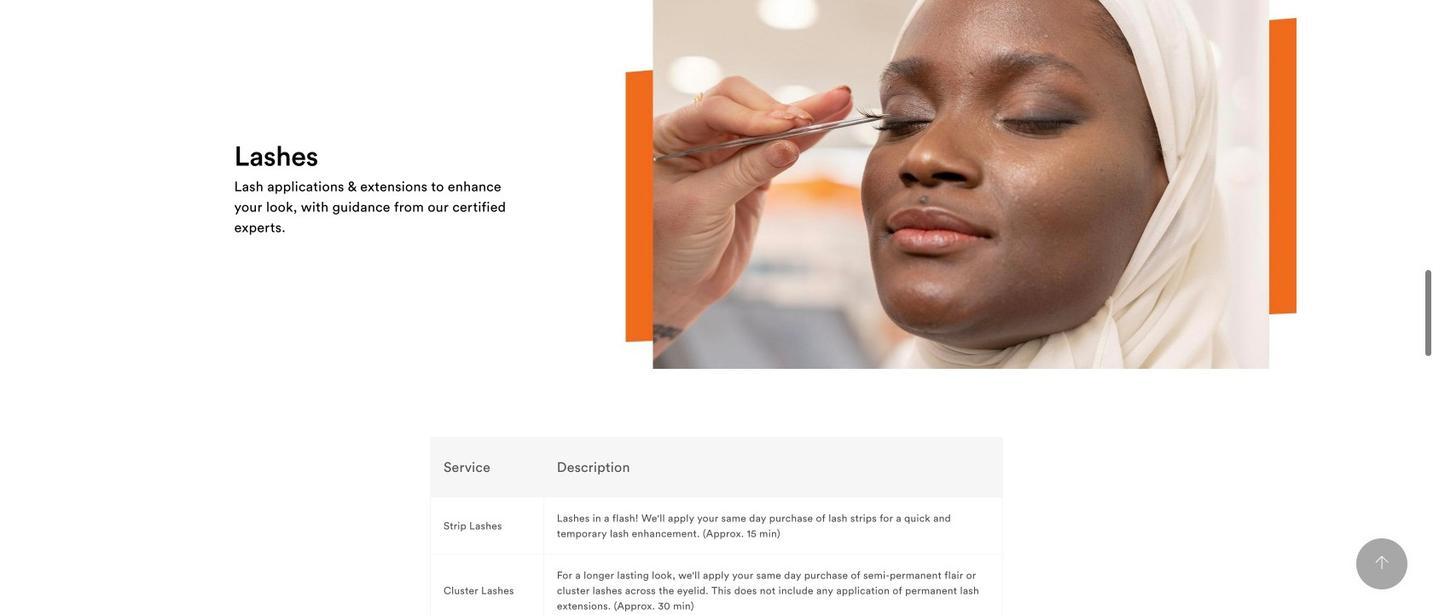 Task type: vqa. For each thing, say whether or not it's contained in the screenshot.
back to top Image
yes



Task type: locate. For each thing, give the bounding box(es) containing it.
back to top image
[[1375, 557, 1389, 570]]



